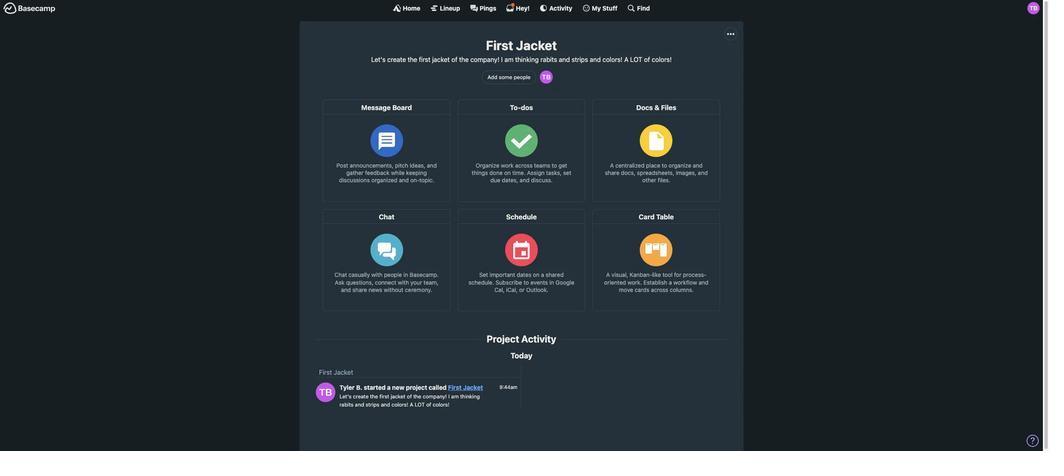 Task type: vqa. For each thing, say whether or not it's contained in the screenshot.
bottommost Let'S
yes



Task type: locate. For each thing, give the bounding box(es) containing it.
1 horizontal spatial first
[[448, 384, 462, 392]]

thinking
[[515, 56, 539, 63], [460, 394, 480, 400]]

1 vertical spatial create
[[353, 394, 369, 400]]

a
[[624, 56, 629, 63], [410, 402, 413, 408]]

add
[[488, 74, 498, 80]]

2 vertical spatial jacket
[[463, 384, 483, 392]]

add some people
[[488, 74, 531, 80]]

0 horizontal spatial strips
[[366, 402, 380, 408]]

1 horizontal spatial lot
[[630, 56, 643, 63]]

home
[[403, 4, 421, 12]]

thinking inside let's create the first jacket of the company! i am thinking rabits and strips and colors! a lot of colors!
[[460, 394, 480, 400]]

first for first jacket
[[319, 369, 332, 377]]

1 horizontal spatial tyler black image
[[1028, 2, 1040, 14]]

jacket right called
[[463, 384, 483, 392]]

0 horizontal spatial first
[[380, 394, 389, 400]]

a inside let's create the first jacket of the company! i am thinking rabits and strips and colors! a lot of colors!
[[410, 402, 413, 408]]

1 vertical spatial company!
[[423, 394, 447, 400]]

0 vertical spatial strips
[[572, 56, 588, 63]]

9:44am
[[500, 384, 518, 391]]

colors!
[[603, 56, 623, 63], [652, 56, 672, 63], [392, 402, 408, 408], [433, 402, 450, 408]]

0 vertical spatial activity
[[550, 4, 573, 12]]

1 horizontal spatial am
[[505, 56, 514, 63]]

1 vertical spatial lot
[[415, 402, 425, 408]]

first jacket link right called
[[448, 384, 483, 392]]

1 horizontal spatial company!
[[471, 56, 500, 63]]

let's
[[371, 56, 386, 63], [340, 394, 352, 400]]

0 vertical spatial first
[[419, 56, 431, 63]]

company!
[[471, 56, 500, 63], [423, 394, 447, 400]]

0 vertical spatial lot
[[630, 56, 643, 63]]

lot
[[630, 56, 643, 63], [415, 402, 425, 408]]

0 vertical spatial first
[[486, 38, 513, 53]]

1 vertical spatial first
[[319, 369, 332, 377]]

company! down called
[[423, 394, 447, 400]]

of
[[452, 56, 458, 63], [644, 56, 650, 63], [407, 394, 412, 400], [426, 402, 431, 408]]

first jacket link
[[319, 369, 353, 377], [448, 384, 483, 392]]

jacket inside first jacket let's create the first jacket of the company! i am thinking rabits and strips and colors! a lot of colors!
[[516, 38, 557, 53]]

1 vertical spatial let's
[[340, 394, 352, 400]]

strips
[[572, 56, 588, 63], [366, 402, 380, 408]]

i down tyler b. started a new project called first jacket at the bottom left
[[449, 394, 450, 400]]

create inside let's create the first jacket of the company! i am thinking rabits and strips and colors! a lot of colors!
[[353, 394, 369, 400]]

and
[[559, 56, 570, 63], [590, 56, 601, 63], [355, 402, 364, 408], [381, 402, 390, 408]]

am
[[505, 56, 514, 63], [451, 394, 459, 400]]

0 horizontal spatial tyler black image
[[316, 383, 336, 402]]

9:44am element
[[500, 384, 518, 391]]

0 vertical spatial i
[[501, 56, 503, 63]]

0 vertical spatial a
[[624, 56, 629, 63]]

1 horizontal spatial i
[[501, 56, 503, 63]]

i
[[501, 56, 503, 63], [449, 394, 450, 400]]

lot inside first jacket let's create the first jacket of the company! i am thinking rabits and strips and colors! a lot of colors!
[[630, 56, 643, 63]]

1 horizontal spatial jacket
[[432, 56, 450, 63]]

1 vertical spatial thinking
[[460, 394, 480, 400]]

1 vertical spatial am
[[451, 394, 459, 400]]

lineup
[[440, 4, 460, 12]]

jacket
[[432, 56, 450, 63], [391, 394, 406, 400]]

0 horizontal spatial let's
[[340, 394, 352, 400]]

0 horizontal spatial company!
[[423, 394, 447, 400]]

0 horizontal spatial i
[[449, 394, 450, 400]]

1 vertical spatial tyler black image
[[316, 383, 336, 402]]

jacket inside let's create the first jacket of the company! i am thinking rabits and strips and colors! a lot of colors!
[[391, 394, 406, 400]]

0 vertical spatial create
[[387, 56, 406, 63]]

0 vertical spatial jacket
[[516, 38, 557, 53]]

0 horizontal spatial am
[[451, 394, 459, 400]]

first inside let's create the first jacket of the company! i am thinking rabits and strips and colors! a lot of colors!
[[380, 394, 389, 400]]

project
[[487, 334, 519, 345]]

0 vertical spatial am
[[505, 56, 514, 63]]

my stuff
[[592, 4, 618, 12]]

thinking inside first jacket let's create the first jacket of the company! i am thinking rabits and strips and colors! a lot of colors!
[[515, 56, 539, 63]]

1 horizontal spatial first jacket link
[[448, 384, 483, 392]]

0 vertical spatial company!
[[471, 56, 500, 63]]

the
[[408, 56, 417, 63], [459, 56, 469, 63], [370, 394, 378, 400], [413, 394, 421, 400]]

activity
[[550, 4, 573, 12], [521, 334, 556, 345]]

strips inside let's create the first jacket of the company! i am thinking rabits and strips and colors! a lot of colors!
[[366, 402, 380, 408]]

jacket for first jacket
[[334, 369, 353, 377]]

tyler black image
[[1028, 2, 1040, 14], [316, 383, 336, 402]]

1 horizontal spatial rabits
[[541, 56, 557, 63]]

0 horizontal spatial first jacket link
[[319, 369, 353, 377]]

0 horizontal spatial create
[[353, 394, 369, 400]]

jacket inside first jacket let's create the first jacket of the company! i am thinking rabits and strips and colors! a lot of colors!
[[432, 56, 450, 63]]

i up some
[[501, 56, 503, 63]]

0 horizontal spatial thinking
[[460, 394, 480, 400]]

rabits up tyler black image
[[541, 56, 557, 63]]

0 vertical spatial jacket
[[432, 56, 450, 63]]

activity up today at the bottom
[[521, 334, 556, 345]]

0 horizontal spatial jacket
[[391, 394, 406, 400]]

1 vertical spatial a
[[410, 402, 413, 408]]

people
[[514, 74, 531, 80]]

first inside first jacket let's create the first jacket of the company! i am thinking rabits and strips and colors! a lot of colors!
[[486, 38, 513, 53]]

pings
[[480, 4, 497, 12]]

1 horizontal spatial thinking
[[515, 56, 539, 63]]

first jacket link up the tyler
[[319, 369, 353, 377]]

1 horizontal spatial let's
[[371, 56, 386, 63]]

home link
[[393, 4, 421, 12]]

first
[[419, 56, 431, 63], [380, 394, 389, 400]]

0 vertical spatial tyler black image
[[1028, 2, 1040, 14]]

2 horizontal spatial jacket
[[516, 38, 557, 53]]

strips inside first jacket let's create the first jacket of the company! i am thinking rabits and strips and colors! a lot of colors!
[[572, 56, 588, 63]]

1 horizontal spatial strips
[[572, 56, 588, 63]]

1 horizontal spatial create
[[387, 56, 406, 63]]

hey! button
[[506, 3, 530, 12]]

switch accounts image
[[3, 2, 56, 15]]

jacket
[[516, 38, 557, 53], [334, 369, 353, 377], [463, 384, 483, 392]]

activity left my
[[550, 4, 573, 12]]

0 horizontal spatial first
[[319, 369, 332, 377]]

rabits inside first jacket let's create the first jacket of the company! i am thinking rabits and strips and colors! a lot of colors!
[[541, 56, 557, 63]]

1 vertical spatial jacket
[[391, 394, 406, 400]]

find button
[[628, 4, 650, 12]]

pings button
[[470, 4, 497, 12]]

0 horizontal spatial jacket
[[334, 369, 353, 377]]

0 horizontal spatial lot
[[415, 402, 425, 408]]

0 vertical spatial thinking
[[515, 56, 539, 63]]

0 horizontal spatial a
[[410, 402, 413, 408]]

2 horizontal spatial first
[[486, 38, 513, 53]]

tyler black image
[[540, 71, 553, 84]]

b.
[[356, 384, 362, 392]]

a
[[387, 384, 391, 392]]

project activity
[[487, 334, 556, 345]]

1 vertical spatial first jacket link
[[448, 384, 483, 392]]

1 horizontal spatial first
[[419, 56, 431, 63]]

tyler b. started a new project called first jacket
[[340, 384, 483, 392]]

started
[[364, 384, 386, 392]]

first
[[486, 38, 513, 53], [319, 369, 332, 377], [448, 384, 462, 392]]

1 vertical spatial rabits
[[340, 402, 354, 408]]

0 vertical spatial let's
[[371, 56, 386, 63]]

2 vertical spatial first
[[448, 384, 462, 392]]

jacket up the tyler
[[334, 369, 353, 377]]

1 vertical spatial first
[[380, 394, 389, 400]]

1 vertical spatial strips
[[366, 402, 380, 408]]

first for first jacket let's create the first jacket of the company! i am thinking rabits and strips and colors! a lot of colors!
[[486, 38, 513, 53]]

0 horizontal spatial rabits
[[340, 402, 354, 408]]

1 vertical spatial jacket
[[334, 369, 353, 377]]

company! up add
[[471, 56, 500, 63]]

jacket up tyler black image
[[516, 38, 557, 53]]

create inside first jacket let's create the first jacket of the company! i am thinking rabits and strips and colors! a lot of colors!
[[387, 56, 406, 63]]

0 vertical spatial rabits
[[541, 56, 557, 63]]

rabits
[[541, 56, 557, 63], [340, 402, 354, 408]]

create
[[387, 56, 406, 63], [353, 394, 369, 400]]

1 vertical spatial activity
[[521, 334, 556, 345]]

1 vertical spatial i
[[449, 394, 450, 400]]

rabits down the tyler
[[340, 402, 354, 408]]

1 horizontal spatial a
[[624, 56, 629, 63]]



Task type: describe. For each thing, give the bounding box(es) containing it.
my stuff button
[[582, 4, 618, 12]]

activity link
[[540, 4, 573, 12]]

called
[[429, 384, 447, 392]]

company! inside let's create the first jacket of the company! i am thinking rabits and strips and colors! a lot of colors!
[[423, 394, 447, 400]]

add some people link
[[482, 71, 536, 84]]

1 horizontal spatial jacket
[[463, 384, 483, 392]]

tyler
[[340, 384, 355, 392]]

company! inside first jacket let's create the first jacket of the company! i am thinking rabits and strips and colors! a lot of colors!
[[471, 56, 500, 63]]

let's inside let's create the first jacket of the company! i am thinking rabits and strips and colors! a lot of colors!
[[340, 394, 352, 400]]

find
[[637, 4, 650, 12]]

hey!
[[516, 4, 530, 12]]

am inside first jacket let's create the first jacket of the company! i am thinking rabits and strips and colors! a lot of colors!
[[505, 56, 514, 63]]

some
[[499, 74, 512, 80]]

jacket for first jacket let's create the first jacket of the company! i am thinking rabits and strips and colors! a lot of colors!
[[516, 38, 557, 53]]

first inside first jacket let's create the first jacket of the company! i am thinking rabits and strips and colors! a lot of colors!
[[419, 56, 431, 63]]

first jacket let's create the first jacket of the company! i am thinking rabits and strips and colors! a lot of colors!
[[371, 38, 672, 63]]

stuff
[[603, 4, 618, 12]]

first jacket
[[319, 369, 353, 377]]

my
[[592, 4, 601, 12]]

project
[[406, 384, 427, 392]]

let's inside first jacket let's create the first jacket of the company! i am thinking rabits and strips and colors! a lot of colors!
[[371, 56, 386, 63]]

let's create the first jacket of the company! i am thinking rabits and strips and colors! a lot of colors!
[[340, 394, 480, 408]]

i inside let's create the first jacket of the company! i am thinking rabits and strips and colors! a lot of colors!
[[449, 394, 450, 400]]

rabits inside let's create the first jacket of the company! i am thinking rabits and strips and colors! a lot of colors!
[[340, 402, 354, 408]]

today
[[511, 351, 533, 360]]

am inside let's create the first jacket of the company! i am thinking rabits and strips and colors! a lot of colors!
[[451, 394, 459, 400]]

new
[[392, 384, 405, 392]]

a inside first jacket let's create the first jacket of the company! i am thinking rabits and strips and colors! a lot of colors!
[[624, 56, 629, 63]]

lot inside let's create the first jacket of the company! i am thinking rabits and strips and colors! a lot of colors!
[[415, 402, 425, 408]]

lineup link
[[430, 4, 460, 12]]

tyler black image inside main element
[[1028, 2, 1040, 14]]

activity inside activity link
[[550, 4, 573, 12]]

main element
[[0, 0, 1043, 16]]

0 vertical spatial first jacket link
[[319, 369, 353, 377]]

i inside first jacket let's create the first jacket of the company! i am thinking rabits and strips and colors! a lot of colors!
[[501, 56, 503, 63]]



